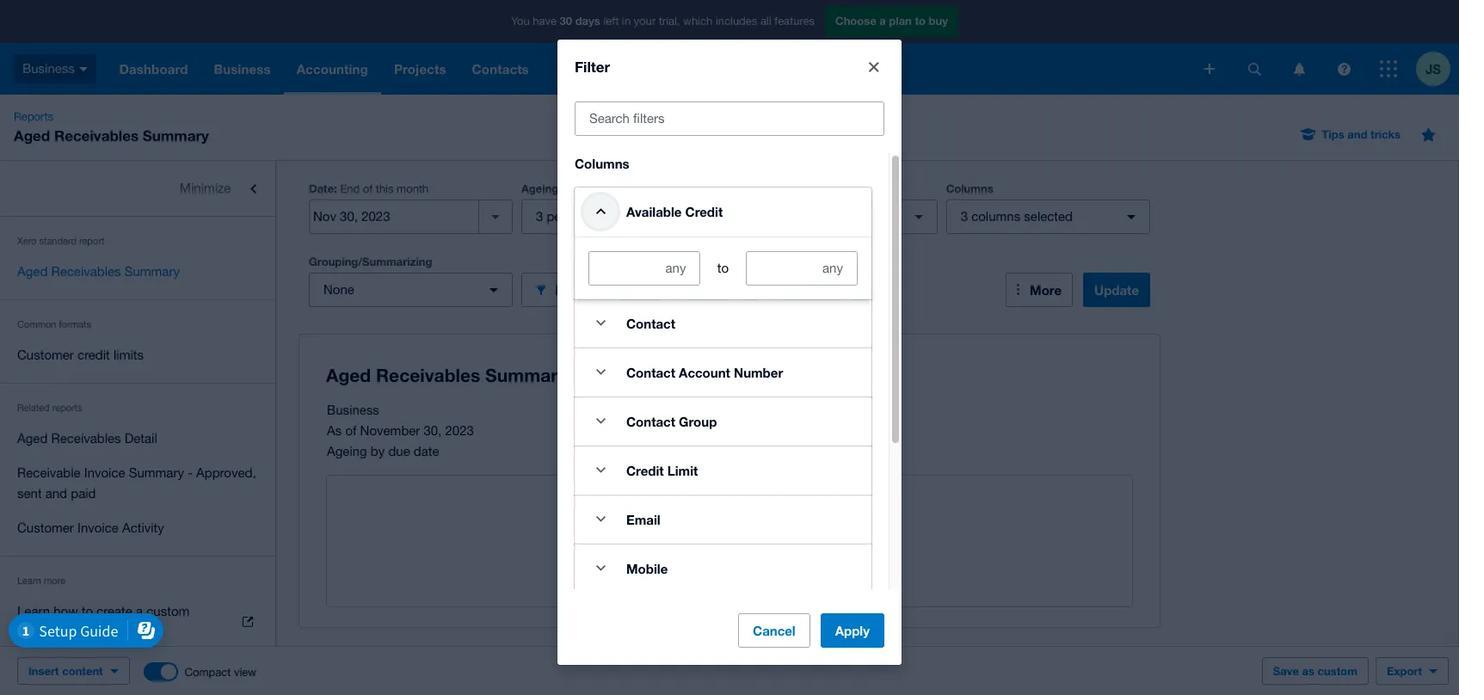 Task type: vqa. For each thing, say whether or not it's contained in the screenshot.
Export "popup button"
yes



Task type: locate. For each thing, give the bounding box(es) containing it.
0 vertical spatial expand image
[[584, 306, 618, 341]]

filter button
[[522, 273, 725, 307]]

0 vertical spatial summary
[[143, 127, 209, 145]]

receivables
[[54, 127, 139, 145], [51, 264, 121, 279], [51, 431, 121, 446]]

1 horizontal spatial of
[[363, 182, 373, 195]]

and
[[1348, 127, 1368, 141], [45, 486, 67, 501]]

3 left periods
[[536, 209, 543, 224]]

common formats
[[17, 319, 91, 330]]

navigation
[[107, 43, 1193, 95]]

0 horizontal spatial and
[[45, 486, 67, 501]]

expand image for contact
[[584, 306, 618, 341]]

business inside business popup button
[[22, 61, 75, 76]]

receivables down xero standard report
[[51, 264, 121, 279]]

have
[[533, 15, 557, 28]]

expand image
[[584, 306, 618, 341], [584, 355, 618, 390]]

to left buy
[[915, 14, 926, 28]]

save
[[1274, 665, 1300, 678]]

business up as
[[327, 403, 379, 417]]

summary up the 'minimize'
[[143, 127, 209, 145]]

close image
[[857, 50, 892, 84]]

learn
[[17, 576, 41, 586], [17, 604, 50, 619]]

custom right create
[[147, 604, 190, 619]]

1 horizontal spatial to
[[718, 261, 729, 275]]

1 vertical spatial receivables
[[51, 264, 121, 279]]

update button
[[1084, 273, 1151, 307]]

reports link
[[7, 108, 60, 126]]

ageing inside business as of november 30, 2023 ageing by due date
[[327, 444, 367, 459]]

2 vertical spatial summary
[[129, 466, 184, 480]]

activity
[[122, 521, 164, 535]]

learn inside learn how to create a custom report
[[17, 604, 50, 619]]

a inside learn how to create a custom report
[[136, 604, 143, 619]]

features
[[775, 15, 815, 28]]

summary
[[143, 127, 209, 145], [125, 264, 180, 279], [129, 466, 184, 480]]

Report title field
[[322, 356, 1126, 396]]

and right tips
[[1348, 127, 1368, 141]]

plan
[[890, 14, 912, 28]]

3 expand image from the top
[[584, 502, 618, 537]]

customer down sent
[[17, 521, 74, 535]]

2 horizontal spatial to
[[915, 14, 926, 28]]

report
[[79, 236, 104, 246], [17, 625, 52, 640]]

customer invoice activity
[[17, 521, 164, 535]]

aged down reports link
[[14, 127, 50, 145]]

aged down xero on the left
[[17, 264, 48, 279]]

contact group
[[627, 414, 717, 429]]

you
[[511, 15, 530, 28]]

export button
[[1376, 658, 1450, 685]]

3 inside button
[[536, 209, 543, 224]]

svg image inside business popup button
[[79, 67, 88, 71]]

1 vertical spatial expand image
[[584, 355, 618, 390]]

business up "reports" on the top
[[22, 61, 75, 76]]

1 horizontal spatial 30
[[609, 209, 623, 224]]

customer credit limits
[[17, 348, 144, 362]]

30,
[[424, 424, 442, 438]]

learn left 'more'
[[17, 576, 41, 586]]

30 inside button
[[609, 209, 623, 224]]

contact for contact
[[627, 316, 676, 331]]

expand image left credit limit
[[584, 453, 618, 488]]

apply
[[836, 623, 870, 639]]

available
[[627, 204, 682, 219]]

to inside filter dialog
[[718, 261, 729, 275]]

related reports
[[17, 403, 82, 413]]

grouping/summarizing
[[309, 255, 433, 269]]

summary left -
[[129, 466, 184, 480]]

contact left group
[[627, 414, 676, 429]]

columns up columns
[[947, 182, 994, 195]]

credit left "limit"
[[627, 463, 664, 478]]

1 vertical spatial 30
[[609, 209, 623, 224]]

filter down days
[[575, 57, 610, 76]]

business for business
[[22, 61, 75, 76]]

contact account number
[[627, 365, 784, 380]]

invoice for receivable
[[84, 466, 125, 480]]

summary inside 'receivable invoice summary - approved, sent and paid'
[[129, 466, 184, 480]]

credit
[[686, 204, 723, 219], [627, 463, 664, 478]]

2 horizontal spatial of
[[594, 209, 605, 224]]

1 horizontal spatial and
[[1348, 127, 1368, 141]]

1 vertical spatial contact
[[627, 365, 676, 380]]

customer down common formats
[[17, 348, 74, 362]]

0 horizontal spatial custom
[[147, 604, 190, 619]]

1 vertical spatial invoice
[[77, 521, 119, 535]]

1 customer from the top
[[17, 348, 74, 362]]

contact down 'filter' button
[[627, 316, 676, 331]]

2 vertical spatial to
[[82, 604, 93, 619]]

0 vertical spatial credit
[[686, 204, 723, 219]]

1 horizontal spatial credit
[[686, 204, 723, 219]]

summary for receivables
[[125, 264, 180, 279]]

1 expand image from the top
[[584, 306, 618, 341]]

0 horizontal spatial credit
[[627, 463, 664, 478]]

2 vertical spatial receivables
[[51, 431, 121, 446]]

report up aged receivables summary
[[79, 236, 104, 246]]

choose
[[836, 14, 877, 28]]

2 learn from the top
[[17, 604, 50, 619]]

and down receivable
[[45, 486, 67, 501]]

month
[[397, 182, 429, 195]]

0 vertical spatial receivables
[[54, 127, 139, 145]]

0 horizontal spatial svg image
[[1205, 64, 1215, 74]]

expand image for credit limit
[[584, 453, 618, 488]]

contact for contact account number
[[627, 365, 676, 380]]

js banner
[[0, 0, 1460, 95]]

0 vertical spatial custom
[[147, 604, 190, 619]]

of right as
[[345, 424, 357, 438]]

1 vertical spatial filter
[[555, 282, 586, 297]]

0 vertical spatial invoice
[[84, 466, 125, 480]]

of left this
[[363, 182, 373, 195]]

learn down learn more
[[17, 604, 50, 619]]

0 horizontal spatial 3
[[536, 209, 543, 224]]

aged down related
[[17, 431, 48, 446]]

1 vertical spatial business
[[327, 403, 379, 417]]

3 contact from the top
[[627, 414, 676, 429]]

minimize button
[[0, 171, 275, 206]]

mobile
[[627, 561, 668, 577]]

export
[[1388, 665, 1423, 678]]

business inside business as of november 30, 2023 ageing by due date
[[327, 403, 379, 417]]

invoice inside 'receivable invoice summary - approved, sent and paid'
[[84, 466, 125, 480]]

any number field down day
[[590, 252, 700, 285]]

xero standard report
[[17, 236, 104, 246]]

receivables for detail
[[51, 431, 121, 446]]

contact for contact group
[[627, 414, 676, 429]]

periods
[[562, 182, 603, 195]]

0 vertical spatial aged
[[14, 127, 50, 145]]

of inside button
[[594, 209, 605, 224]]

0 vertical spatial to
[[915, 14, 926, 28]]

2 customer from the top
[[17, 521, 74, 535]]

1 vertical spatial of
[[594, 209, 605, 224]]

1 vertical spatial columns
[[947, 182, 994, 195]]

1 horizontal spatial ageing
[[522, 182, 559, 195]]

insert content button
[[17, 658, 130, 685]]

0 horizontal spatial ageing
[[327, 444, 367, 459]]

2 expand image from the top
[[584, 453, 618, 488]]

any number field
[[590, 252, 700, 285], [747, 252, 857, 285]]

custom
[[147, 604, 190, 619], [1318, 665, 1358, 678]]

to right how
[[82, 604, 93, 619]]

2 vertical spatial of
[[345, 424, 357, 438]]

1 horizontal spatial any number field
[[747, 252, 857, 285]]

ageing for ageing by
[[734, 182, 771, 195]]

0 horizontal spatial 30
[[560, 14, 572, 28]]

2 expand image from the top
[[584, 355, 618, 390]]

to inside the js banner
[[915, 14, 926, 28]]

aged receivables summary link
[[0, 255, 275, 289]]

a
[[880, 14, 886, 28], [136, 604, 143, 619]]

svg image
[[1381, 60, 1398, 77], [1249, 62, 1261, 75], [1294, 62, 1305, 75], [79, 67, 88, 71]]

credit limit
[[627, 463, 698, 478]]

ageing left "by"
[[734, 182, 771, 195]]

day
[[627, 209, 649, 224]]

date
[[414, 444, 440, 459]]

0 horizontal spatial to
[[82, 604, 93, 619]]

compact view
[[185, 666, 257, 679]]

receivables inside reports aged receivables summary
[[54, 127, 139, 145]]

2 3 from the left
[[961, 209, 968, 224]]

0 vertical spatial customer
[[17, 348, 74, 362]]

0 vertical spatial 30
[[560, 14, 572, 28]]

1 vertical spatial report
[[17, 625, 52, 640]]

30 left day
[[609, 209, 623, 224]]

3
[[536, 209, 543, 224], [961, 209, 968, 224]]

1 vertical spatial to
[[718, 261, 729, 275]]

aged
[[14, 127, 50, 145], [17, 264, 48, 279], [17, 431, 48, 446]]

choose a plan to buy
[[836, 14, 949, 28]]

0 horizontal spatial any number field
[[590, 252, 700, 285]]

receivables down reports link
[[54, 127, 139, 145]]

invoice for customer
[[77, 521, 119, 535]]

expand image for contact group
[[584, 404, 618, 439]]

0 vertical spatial filter
[[575, 57, 610, 76]]

columns up the periods in the top left of the page
[[575, 156, 630, 171]]

invoice
[[84, 466, 125, 480], [77, 521, 119, 535]]

2 vertical spatial contact
[[627, 414, 676, 429]]

1 vertical spatial summary
[[125, 264, 180, 279]]

common
[[17, 319, 56, 330]]

4 expand image from the top
[[584, 552, 618, 586]]

0 horizontal spatial report
[[17, 625, 52, 640]]

business as of november 30, 2023 ageing by due date
[[327, 403, 474, 459]]

30
[[560, 14, 572, 28], [609, 209, 623, 224]]

1 horizontal spatial business
[[327, 403, 379, 417]]

0 vertical spatial columns
[[575, 156, 630, 171]]

ageing up periods
[[522, 182, 559, 195]]

0 vertical spatial business
[[22, 61, 75, 76]]

1 expand image from the top
[[584, 404, 618, 439]]

a left plan
[[880, 14, 886, 28]]

1 horizontal spatial report
[[79, 236, 104, 246]]

0 horizontal spatial a
[[136, 604, 143, 619]]

2 horizontal spatial ageing
[[734, 182, 771, 195]]

1 vertical spatial and
[[45, 486, 67, 501]]

receivable invoice summary - approved, sent and paid
[[17, 466, 256, 501]]

custom right as
[[1318, 665, 1358, 678]]

0 vertical spatial learn
[[17, 576, 41, 586]]

1 vertical spatial learn
[[17, 604, 50, 619]]

of inside business as of november 30, 2023 ageing by due date
[[345, 424, 357, 438]]

any number field down "by"
[[747, 252, 857, 285]]

1 horizontal spatial 3
[[961, 209, 968, 224]]

expand image
[[584, 404, 618, 439], [584, 453, 618, 488], [584, 502, 618, 537], [584, 552, 618, 586]]

30 right have
[[560, 14, 572, 28]]

1 learn from the top
[[17, 576, 41, 586]]

standard
[[39, 236, 77, 246]]

aged receivables detail
[[17, 431, 157, 446]]

1 vertical spatial a
[[136, 604, 143, 619]]

as
[[327, 424, 342, 438]]

0 vertical spatial contact
[[627, 316, 676, 331]]

0 horizontal spatial business
[[22, 61, 75, 76]]

0 horizontal spatial of
[[345, 424, 357, 438]]

1 horizontal spatial a
[[880, 14, 886, 28]]

of
[[363, 182, 373, 195], [594, 209, 605, 224], [345, 424, 357, 438]]

1 3 from the left
[[536, 209, 543, 224]]

3 left columns
[[961, 209, 968, 224]]

expand image left email
[[584, 502, 618, 537]]

a inside the js banner
[[880, 14, 886, 28]]

report up the insert
[[17, 625, 52, 640]]

30 inside the js banner
[[560, 14, 572, 28]]

expand image left mobile
[[584, 552, 618, 586]]

summary down minimize button
[[125, 264, 180, 279]]

your
[[634, 15, 656, 28]]

svg image
[[1338, 62, 1351, 75], [1205, 64, 1215, 74]]

to
[[915, 14, 926, 28], [718, 261, 729, 275], [82, 604, 93, 619]]

filter inside button
[[555, 282, 586, 297]]

invoice down paid
[[77, 521, 119, 535]]

filter dialog
[[558, 39, 902, 696]]

0 vertical spatial of
[[363, 182, 373, 195]]

3 columns selected
[[961, 209, 1073, 224]]

to down available credit
[[718, 261, 729, 275]]

of right periods
[[594, 209, 605, 224]]

1 horizontal spatial custom
[[1318, 665, 1358, 678]]

ageing for ageing periods
[[522, 182, 559, 195]]

create
[[97, 604, 132, 619]]

1 contact from the top
[[627, 316, 676, 331]]

a right create
[[136, 604, 143, 619]]

customer
[[17, 348, 74, 362], [17, 521, 74, 535]]

ageing down as
[[327, 444, 367, 459]]

selected
[[1025, 209, 1073, 224]]

1 vertical spatial custom
[[1318, 665, 1358, 678]]

receivables down 'reports'
[[51, 431, 121, 446]]

business for business as of november 30, 2023 ageing by due date
[[327, 403, 379, 417]]

filter down periods
[[555, 282, 586, 297]]

cancel button
[[739, 614, 811, 648]]

1 vertical spatial customer
[[17, 521, 74, 535]]

1 vertical spatial credit
[[627, 463, 664, 478]]

expand image for mobile
[[584, 552, 618, 586]]

reports aged receivables summary
[[14, 110, 209, 145]]

expand image left the contact group
[[584, 404, 618, 439]]

collapse image
[[584, 194, 618, 229]]

ageing
[[522, 182, 559, 195], [734, 182, 771, 195], [327, 444, 367, 459]]

contact up the contact group
[[627, 365, 676, 380]]

0 vertical spatial a
[[880, 14, 886, 28]]

1 vertical spatial aged
[[17, 264, 48, 279]]

invoice up paid
[[84, 466, 125, 480]]

tips
[[1323, 127, 1345, 141]]

2 vertical spatial aged
[[17, 431, 48, 446]]

receivable invoice summary - approved, sent and paid link
[[0, 456, 275, 511]]

filter
[[575, 57, 610, 76], [555, 282, 586, 297]]

credit
[[77, 348, 110, 362]]

0 horizontal spatial columns
[[575, 156, 630, 171]]

0 vertical spatial and
[[1348, 127, 1368, 141]]

2 contact from the top
[[627, 365, 676, 380]]

days
[[576, 14, 601, 28]]

credit right available
[[686, 204, 723, 219]]



Task type: describe. For each thing, give the bounding box(es) containing it.
columns inside filter dialog
[[575, 156, 630, 171]]

xero
[[17, 236, 37, 246]]

approved,
[[196, 466, 256, 480]]

available credit
[[627, 204, 723, 219]]

1 horizontal spatial svg image
[[1338, 62, 1351, 75]]

learn for learn how to create a custom report
[[17, 604, 50, 619]]

reports
[[14, 110, 53, 123]]

how
[[54, 604, 78, 619]]

learn how to create a custom report
[[17, 604, 190, 640]]

account
[[679, 365, 731, 380]]

due
[[389, 444, 410, 459]]

none
[[324, 282, 355, 297]]

formats
[[59, 319, 91, 330]]

number
[[734, 365, 784, 380]]

learn more
[[17, 576, 65, 586]]

aged for aged receivables detail
[[17, 431, 48, 446]]

periods
[[547, 209, 590, 224]]

receivables for summary
[[51, 264, 121, 279]]

you have 30 days left in your trial, which includes all features
[[511, 14, 815, 28]]

by
[[774, 182, 788, 195]]

ageing periods
[[522, 182, 603, 195]]

expand image for email
[[584, 502, 618, 537]]

2 any number field from the left
[[747, 252, 857, 285]]

Select end date field
[[310, 201, 479, 233]]

as
[[1303, 665, 1315, 678]]

aged receivables detail link
[[0, 422, 275, 456]]

of for business as of november 30, 2023 ageing by due date
[[345, 424, 357, 438]]

navigation inside the js banner
[[107, 43, 1193, 95]]

js
[[1426, 61, 1442, 76]]

columns
[[972, 209, 1021, 224]]

of for 3 periods of 30 day
[[594, 209, 605, 224]]

1 horizontal spatial columns
[[947, 182, 994, 195]]

trial,
[[659, 15, 680, 28]]

Search filters field
[[576, 102, 884, 135]]

and inside tips and tricks button
[[1348, 127, 1368, 141]]

aged inside reports aged receivables summary
[[14, 127, 50, 145]]

update
[[1095, 282, 1140, 298]]

summary for invoice
[[129, 466, 184, 480]]

more
[[44, 576, 65, 586]]

filter inside dialog
[[575, 57, 610, 76]]

cancel
[[753, 623, 796, 639]]

3 periods of 30 day
[[536, 209, 649, 224]]

paid
[[71, 486, 96, 501]]

customer for customer credit limits
[[17, 348, 74, 362]]

3 for 3 periods of 30 day
[[536, 209, 543, 224]]

report inside learn how to create a custom report
[[17, 625, 52, 640]]

by
[[371, 444, 385, 459]]

custom inside button
[[1318, 665, 1358, 678]]

all
[[761, 15, 772, 28]]

content
[[62, 665, 103, 678]]

buy
[[929, 14, 949, 28]]

email
[[627, 512, 661, 527]]

0 vertical spatial report
[[79, 236, 104, 246]]

summary inside reports aged receivables summary
[[143, 127, 209, 145]]

compact
[[185, 666, 231, 679]]

3 periods of 30 day button
[[522, 200, 725, 234]]

tips and tricks
[[1323, 127, 1401, 141]]

customer credit limits link
[[0, 338, 275, 373]]

related
[[17, 403, 50, 413]]

apply button
[[821, 614, 885, 648]]

aged for aged receivables summary
[[17, 264, 48, 279]]

sent
[[17, 486, 42, 501]]

learn for learn more
[[17, 576, 41, 586]]

ageing by
[[734, 182, 788, 195]]

-
[[188, 466, 193, 480]]

expand image for contact account number
[[584, 355, 618, 390]]

save as custom button
[[1263, 658, 1370, 685]]

november
[[360, 424, 420, 438]]

save as custom
[[1274, 665, 1358, 678]]

customer invoice activity link
[[0, 511, 275, 546]]

limit
[[668, 463, 698, 478]]

custom inside learn how to create a custom report
[[147, 604, 190, 619]]

date
[[309, 182, 334, 195]]

tips and tricks button
[[1292, 121, 1412, 148]]

business button
[[0, 43, 107, 95]]

view
[[234, 666, 257, 679]]

limits
[[114, 348, 144, 362]]

aged receivables summary
[[17, 264, 180, 279]]

1 any number field from the left
[[590, 252, 700, 285]]

end
[[340, 182, 360, 195]]

receivable
[[17, 466, 81, 480]]

insert
[[28, 665, 59, 678]]

none button
[[309, 273, 513, 307]]

and inside 'receivable invoice summary - approved, sent and paid'
[[45, 486, 67, 501]]

more button
[[1006, 273, 1073, 307]]

tricks
[[1371, 127, 1401, 141]]

which
[[684, 15, 713, 28]]

of inside date : end of this month
[[363, 182, 373, 195]]

reports
[[52, 403, 82, 413]]

insert content
[[28, 665, 103, 678]]

more
[[1030, 282, 1062, 298]]

2023
[[445, 424, 474, 438]]

group
[[679, 414, 717, 429]]

learn how to create a custom report link
[[0, 595, 275, 650]]

includes
[[716, 15, 758, 28]]

customer for customer invoice activity
[[17, 521, 74, 535]]

to inside learn how to create a custom report
[[82, 604, 93, 619]]

left
[[604, 15, 619, 28]]

3 for 3 columns selected
[[961, 209, 968, 224]]



